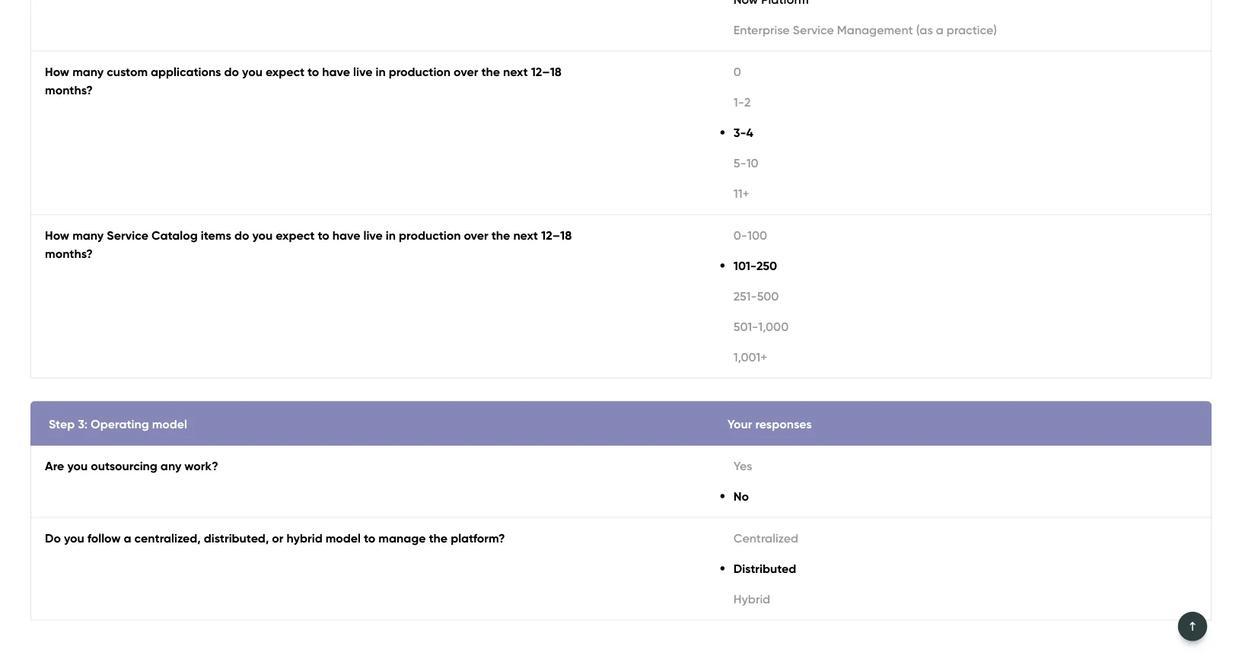 Task type: describe. For each thing, give the bounding box(es) containing it.
3-
[[734, 125, 747, 140]]

get for get started
[[30, 63, 52, 78]]

you right are on the left of page
[[67, 459, 88, 474]]

busine
[[1209, 285, 1243, 300]]

a right (as
[[937, 22, 944, 37]]

extends
[[1013, 285, 1058, 300]]

do
[[45, 531, 61, 546]]

over inside how many service catalog items do you expect to have live in production over the next 12–18 months?
[[464, 228, 489, 243]]

production inside how many service catalog items do you expect to have live in production over the next 12–18 months?
[[399, 228, 461, 243]]

estimate
[[731, 377, 779, 392]]

strategic
[[1156, 285, 1206, 300]]

custom
[[107, 64, 148, 79]]

calculators
[[328, 63, 392, 78]]

centralized
[[734, 531, 799, 546]]

0 vertical spatial model
[[152, 417, 187, 432]]

get started link
[[30, 56, 96, 86]]

started
[[55, 63, 96, 78]]

tools and calculators link
[[271, 56, 392, 86]]

how
[[916, 359, 940, 373]]

4
[[747, 125, 754, 140]]

a inside your servicenow® platform team establishes, maintains, and extends servicenow as a strategic busine
[[1145, 285, 1153, 300]]

your
[[1119, 359, 1143, 373]]

leading practices link
[[134, 56, 234, 86]]

in inside how many service catalog items do you expect to have live in production over the next 12–18 months?
[[386, 228, 396, 243]]

how for how many service catalog items do you expect to have live in production over the next 12–18 months?
[[45, 228, 69, 243]]

work?
[[185, 459, 218, 474]]

to inside how many service catalog items do you expect to have live in production over the next 12–18 months?
[[318, 228, 330, 243]]

100
[[748, 228, 768, 243]]

many inside use the platform team estimator to find out how many people you need to build your team and get a shareable estimate report.
[[943, 359, 974, 373]]

101-250
[[734, 259, 778, 273]]

report.
[[783, 377, 820, 392]]

live inside how many custom applications do you expect to have live in production over the next 12–18 months?
[[353, 64, 373, 79]]

distributed,
[[204, 531, 269, 546]]

you inside how many service catalog items do you expect to have live in production over the next 12–18 months?
[[252, 228, 273, 243]]

do you follow a centralized, distributed, or hybrid model to manage the platform?
[[45, 531, 505, 546]]

servicenow inside your servicenow® platform team establishes, maintains, and extends servicenow as a strategic busine
[[1061, 285, 1126, 300]]

distributed
[[734, 562, 797, 577]]

team inside your servicenow® platform team establishes, maintains, and extends servicenow as a strategic busine
[[828, 285, 857, 300]]

you inside use the platform team estimator to find out how many people you need to build your team and get a shareable estimate report.
[[1019, 359, 1040, 373]]

platform?
[[451, 531, 505, 546]]

servicenow platform team estimator
[[672, 167, 1124, 260]]

1,001+
[[734, 350, 768, 365]]

events and webinars link
[[430, 56, 547, 86]]

webinars
[[494, 63, 547, 78]]

maintains,
[[928, 285, 985, 300]]

are you outsourcing any work?
[[45, 459, 218, 474]]

10
[[747, 156, 759, 171]]

need
[[1043, 359, 1071, 373]]

any
[[161, 459, 182, 474]]

servicenow®
[[699, 285, 774, 300]]

follow
[[87, 531, 121, 546]]

use
[[672, 359, 692, 373]]

platform inside 'servicenow platform team estimator'
[[880, 167, 1023, 212]]

12–18 inside how many custom applications do you expect to have live in production over the next 12–18 months?
[[531, 64, 562, 79]]

to inside how many custom applications do you expect to have live in production over the next 12–18 months?
[[308, 64, 319, 79]]

support
[[692, 63, 737, 78]]

5-
[[734, 156, 747, 171]]

your for your responses
[[728, 417, 753, 432]]

people
[[977, 359, 1016, 373]]

production inside how many custom applications do you expect to have live in production over the next 12–18 months?
[[389, 64, 451, 79]]

over inside how many custom applications do you expect to have live in production over the next 12–18 months?
[[454, 64, 479, 79]]

and inside tools and calculators link
[[303, 63, 325, 78]]

1,000
[[759, 319, 789, 334]]

251-
[[734, 289, 758, 304]]

responses
[[756, 417, 812, 432]]

101-
[[734, 259, 757, 273]]

find
[[871, 359, 891, 373]]

estimator inside 'servicenow platform team estimator'
[[672, 214, 833, 260]]

get support
[[668, 63, 737, 78]]

3-4
[[734, 125, 754, 140]]

501-
[[734, 319, 759, 334]]

how for how many custom applications do you expect to have live in production over the next 12–18 months?
[[45, 64, 69, 79]]

catalog
[[152, 228, 198, 243]]

your responses
[[728, 417, 812, 432]]

1 horizontal spatial service
[[793, 22, 835, 37]]

leading
[[134, 63, 179, 78]]

build
[[1089, 359, 1116, 373]]

5-10
[[734, 156, 759, 171]]

1-2
[[734, 95, 751, 110]]

outsourcing
[[91, 459, 158, 474]]

2
[[745, 95, 751, 110]]

get for get support
[[668, 63, 689, 78]]

practices
[[183, 63, 234, 78]]

with
[[85, 545, 110, 560]]

items
[[201, 228, 231, 243]]

251-500
[[734, 289, 779, 304]]

establishes,
[[860, 285, 925, 300]]

practice)
[[947, 22, 998, 37]]

hybrid
[[287, 531, 323, 546]]



Task type: locate. For each thing, give the bounding box(es) containing it.
shareable
[[672, 377, 728, 392]]

get
[[30, 63, 52, 78], [668, 63, 689, 78]]

1 horizontal spatial model
[[326, 531, 361, 546]]

0
[[734, 64, 742, 79]]

1 vertical spatial in
[[386, 228, 396, 243]]

0 horizontal spatial servicenow
[[672, 167, 871, 212]]

step 3: operating model
[[49, 417, 187, 432]]

team right your
[[1146, 359, 1176, 373]]

0 vertical spatial in
[[376, 64, 386, 79]]

1 vertical spatial your
[[728, 417, 753, 432]]

0 vertical spatial platform
[[880, 167, 1023, 212]]

you right 'items'
[[252, 228, 273, 243]]

do inside how many service catalog items do you expect to have live in production over the next 12–18 months?
[[234, 228, 249, 243]]

estimator inside use the platform team estimator to find out how many people you need to build your team and get a shareable estimate report.
[[801, 359, 853, 373]]

many inside how many custom applications do you expect to have live in production over the next 12–18 months?
[[72, 64, 104, 79]]

how
[[45, 64, 69, 79], [45, 228, 69, 243]]

1 horizontal spatial team
[[1033, 167, 1124, 212]]

model up any
[[152, 417, 187, 432]]

are
[[45, 459, 64, 474]]

(as
[[917, 22, 934, 37]]

connect with us
[[30, 545, 127, 560]]

your servicenow® platform team establishes, maintains, and extends servicenow as a strategic busine
[[672, 285, 1243, 337]]

0 vertical spatial estimator
[[672, 214, 833, 260]]

in inside how many custom applications do you expect to have live in production over the next 12–18 months?
[[376, 64, 386, 79]]

service right enterprise
[[793, 22, 835, 37]]

get left support
[[668, 63, 689, 78]]

1 horizontal spatial servicenow
[[1061, 285, 1126, 300]]

use the platform team estimator to find out how many people you need to build your team and get a shareable estimate report.
[[672, 359, 1234, 392]]

and inside use the platform team estimator to find out how many people you need to build your team and get a shareable estimate report.
[[1179, 359, 1201, 373]]

0 vertical spatial next
[[503, 64, 528, 79]]

months? inside how many custom applications do you expect to have live in production over the next 12–18 months?
[[45, 83, 93, 97]]

the inside how many custom applications do you expect to have live in production over the next 12–18 months?
[[482, 64, 500, 79]]

2 months? from the top
[[45, 246, 93, 261]]

the inside how many service catalog items do you expect to have live in production over the next 12–18 months?
[[492, 228, 511, 243]]

servicenow left as
[[1061, 285, 1126, 300]]

0 horizontal spatial service
[[107, 228, 148, 243]]

live inside how many service catalog items do you expect to have live in production over the next 12–18 months?
[[364, 228, 383, 243]]

1 vertical spatial next
[[514, 228, 538, 243]]

platform
[[777, 285, 825, 300]]

1 vertical spatial platform
[[717, 359, 764, 373]]

0 vertical spatial over
[[454, 64, 479, 79]]

a right get on the right of the page
[[1227, 359, 1234, 373]]

operating
[[91, 417, 149, 432]]

team inside 'servicenow platform team estimator'
[[1033, 167, 1124, 212]]

model
[[152, 417, 187, 432], [326, 531, 361, 546]]

how many custom applications do you expect to have live in production over the next 12–18 months?
[[45, 64, 562, 97]]

team
[[828, 285, 857, 300], [1146, 359, 1176, 373]]

you left the tools
[[242, 64, 263, 79]]

1 vertical spatial expect
[[276, 228, 315, 243]]

do right 'items'
[[234, 228, 249, 243]]

next inside how many service catalog items do you expect to have live in production over the next 12–18 months?
[[514, 228, 538, 243]]

platform
[[880, 167, 1023, 212], [717, 359, 764, 373]]

your
[[672, 285, 696, 300], [728, 417, 753, 432]]

you right do
[[64, 531, 84, 546]]

applications
[[151, 64, 221, 79]]

many for service
[[72, 228, 104, 243]]

get started
[[30, 63, 96, 78]]

1 how from the top
[[45, 64, 69, 79]]

a
[[937, 22, 944, 37], [1145, 285, 1153, 300], [1227, 359, 1234, 373], [124, 531, 131, 546]]

1 vertical spatial team
[[1146, 359, 1176, 373]]

get inside get support link
[[668, 63, 689, 78]]

your for your servicenow® platform team establishes, maintains, and extends servicenow as a strategic busine
[[672, 285, 696, 300]]

centralized,
[[134, 531, 201, 546]]

0 vertical spatial have
[[322, 64, 350, 79]]

a right "follow"
[[124, 531, 131, 546]]

expect
[[266, 64, 305, 79], [276, 228, 315, 243]]

1 get from the left
[[30, 63, 52, 78]]

you inside how many custom applications do you expect to have live in production over the next 12–18 months?
[[242, 64, 263, 79]]

a inside use the platform team estimator to find out how many people you need to build your team and get a shareable estimate report.
[[1227, 359, 1234, 373]]

1 vertical spatial have
[[333, 228, 361, 243]]

next inside how many custom applications do you expect to have live in production over the next 12–18 months?
[[503, 64, 528, 79]]

0 horizontal spatial team
[[767, 359, 798, 373]]

1 horizontal spatial platform
[[880, 167, 1023, 212]]

service left the catalog
[[107, 228, 148, 243]]

tools
[[271, 63, 300, 78]]

management
[[838, 22, 914, 37]]

0 vertical spatial many
[[72, 64, 104, 79]]

0 vertical spatial expect
[[266, 64, 305, 79]]

0 vertical spatial service
[[793, 22, 835, 37]]

leading practices
[[134, 63, 234, 78]]

enterprise
[[734, 22, 790, 37]]

0 vertical spatial how
[[45, 64, 69, 79]]

2 how from the top
[[45, 228, 69, 243]]

servicenow up "100"
[[672, 167, 871, 212]]

12–18 inside how many service catalog items do you expect to have live in production over the next 12–18 months?
[[542, 228, 572, 243]]

do inside how many custom applications do you expect to have live in production over the next 12–18 months?
[[224, 64, 239, 79]]

production
[[389, 64, 451, 79], [399, 228, 461, 243]]

have inside how many custom applications do you expect to have live in production over the next 12–18 months?
[[322, 64, 350, 79]]

enterprise service management (as a practice)
[[734, 22, 998, 37]]

11+
[[734, 186, 750, 201]]

connect
[[30, 545, 81, 560]]

as
[[1129, 285, 1142, 300]]

2 get from the left
[[668, 63, 689, 78]]

team right platform
[[828, 285, 857, 300]]

many for custom
[[72, 64, 104, 79]]

501-1,000
[[734, 319, 789, 334]]

the inside use the platform team estimator to find out how many people you need to build your team and get a shareable estimate report.
[[696, 359, 714, 373]]

and left get on the right of the page
[[1179, 359, 1201, 373]]

or
[[272, 531, 284, 546]]

in
[[376, 64, 386, 79], [386, 228, 396, 243]]

team
[[1033, 167, 1124, 212], [767, 359, 798, 373]]

0 horizontal spatial platform
[[717, 359, 764, 373]]

1 horizontal spatial your
[[728, 417, 753, 432]]

service inside how many service catalog items do you expect to have live in production over the next 12–18 months?
[[107, 228, 148, 243]]

0 vertical spatial production
[[389, 64, 451, 79]]

1 vertical spatial do
[[234, 228, 249, 243]]

hybrid
[[734, 592, 771, 607]]

your up yes
[[728, 417, 753, 432]]

how many service catalog items do you expect to have live in production over the next 12–18 months?
[[45, 228, 572, 261]]

team inside use the platform team estimator to find out how many people you need to build your team and get a shareable estimate report.
[[767, 359, 798, 373]]

your inside your servicenow® platform team establishes, maintains, and extends servicenow as a strategic busine
[[672, 285, 696, 300]]

1 vertical spatial team
[[767, 359, 798, 373]]

no
[[734, 489, 749, 504]]

your left servicenow®
[[672, 285, 696, 300]]

events and webinars
[[430, 63, 547, 78]]

0 vertical spatial servicenow
[[672, 167, 871, 212]]

1 vertical spatial estimator
[[801, 359, 853, 373]]

1 vertical spatial how
[[45, 228, 69, 243]]

1 vertical spatial service
[[107, 228, 148, 243]]

0 vertical spatial months?
[[45, 83, 93, 97]]

0 horizontal spatial team
[[828, 285, 857, 300]]

you
[[242, 64, 263, 79], [252, 228, 273, 243], [1019, 359, 1040, 373], [67, 459, 88, 474], [64, 531, 84, 546]]

expect inside how many custom applications do you expect to have live in production over the next 12–18 months?
[[266, 64, 305, 79]]

live
[[353, 64, 373, 79], [364, 228, 383, 243]]

out
[[895, 359, 913, 373]]

0-
[[734, 228, 748, 243]]

1 vertical spatial many
[[72, 228, 104, 243]]

how inside how many service catalog items do you expect to have live in production over the next 12–18 months?
[[45, 228, 69, 243]]

0 horizontal spatial model
[[152, 417, 187, 432]]

do right applications
[[224, 64, 239, 79]]

servicenow inside 'servicenow platform team estimator'
[[672, 167, 871, 212]]

team inside use the platform team estimator to find out how many people you need to build your team and get a shareable estimate report.
[[1146, 359, 1176, 373]]

1 vertical spatial production
[[399, 228, 461, 243]]

months? inside how many service catalog items do you expect to have live in production over the next 12–18 months?
[[45, 246, 93, 261]]

over
[[454, 64, 479, 79], [464, 228, 489, 243]]

0 vertical spatial live
[[353, 64, 373, 79]]

0 vertical spatial team
[[828, 285, 857, 300]]

get
[[1204, 359, 1224, 373]]

2 vertical spatial many
[[943, 359, 974, 373]]

platform inside use the platform team estimator to find out how many people you need to build your team and get a shareable estimate report.
[[717, 359, 764, 373]]

step
[[49, 417, 75, 432]]

get inside get started link
[[30, 63, 52, 78]]

1 vertical spatial over
[[464, 228, 489, 243]]

yes
[[734, 459, 753, 474]]

many inside how many service catalog items do you expect to have live in production over the next 12–18 months?
[[72, 228, 104, 243]]

0 horizontal spatial get
[[30, 63, 52, 78]]

0 vertical spatial team
[[1033, 167, 1124, 212]]

1 horizontal spatial get
[[668, 63, 689, 78]]

expect inside how many service catalog items do you expect to have live in production over the next 12–18 months?
[[276, 228, 315, 243]]

many
[[72, 64, 104, 79], [72, 228, 104, 243], [943, 359, 974, 373]]

0 vertical spatial 12–18
[[531, 64, 562, 79]]

a right as
[[1145, 285, 1153, 300]]

1-
[[734, 95, 745, 110]]

and inside events and webinars link
[[469, 63, 491, 78]]

1 vertical spatial live
[[364, 228, 383, 243]]

have inside how many service catalog items do you expect to have live in production over the next 12–18 months?
[[333, 228, 361, 243]]

how inside how many custom applications do you expect to have live in production over the next 12–18 months?
[[45, 64, 69, 79]]

0-100
[[734, 228, 768, 243]]

you left need on the bottom right
[[1019, 359, 1040, 373]]

get left started
[[30, 63, 52, 78]]

and right events
[[469, 63, 491, 78]]

0 horizontal spatial your
[[672, 285, 696, 300]]

1 vertical spatial months?
[[45, 246, 93, 261]]

1 months? from the top
[[45, 83, 93, 97]]

12–18
[[531, 64, 562, 79], [542, 228, 572, 243]]

0 vertical spatial your
[[672, 285, 696, 300]]

0 vertical spatial do
[[224, 64, 239, 79]]

next
[[503, 64, 528, 79], [514, 228, 538, 243]]

model right hybrid
[[326, 531, 361, 546]]

service
[[793, 22, 835, 37], [107, 228, 148, 243]]

and inside your servicenow® platform team establishes, maintains, and extends servicenow as a strategic busine
[[988, 285, 1010, 300]]

and right the tools
[[303, 63, 325, 78]]

and left extends
[[988, 285, 1010, 300]]

1 vertical spatial model
[[326, 531, 361, 546]]

1 vertical spatial servicenow
[[1061, 285, 1126, 300]]

1 vertical spatial 12–18
[[542, 228, 572, 243]]

500
[[758, 289, 779, 304]]

250
[[757, 259, 778, 273]]

tools and calculators
[[271, 63, 392, 78]]

1 horizontal spatial team
[[1146, 359, 1176, 373]]

and
[[303, 63, 325, 78], [469, 63, 491, 78], [988, 285, 1010, 300], [1179, 359, 1201, 373]]

get support link
[[668, 56, 737, 86]]

estimator
[[672, 214, 833, 260], [801, 359, 853, 373]]

manage
[[379, 531, 426, 546]]

events
[[430, 63, 466, 78]]



Task type: vqa. For each thing, say whether or not it's contained in the screenshot.
"many" to the top
yes



